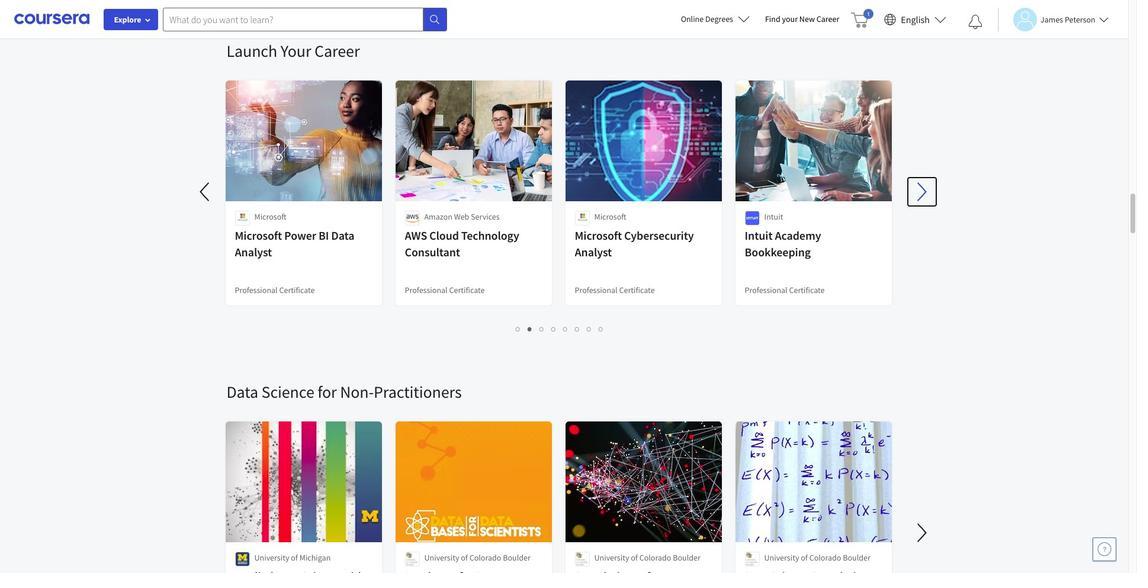 Task type: describe. For each thing, give the bounding box(es) containing it.
1 university of colorado boulder image from the left
[[575, 552, 590, 567]]

data inside microsoft power bi data analyst
[[331, 228, 355, 243]]

1
[[516, 324, 521, 335]]

6 button
[[572, 322, 584, 336]]

university of colorado boulder image
[[405, 552, 420, 567]]

new
[[800, 14, 816, 24]]

certificate for technology
[[450, 285, 485, 296]]

james peterson button
[[999, 7, 1109, 31]]

4 university from the left
[[765, 553, 800, 564]]

3 university from the left
[[595, 553, 630, 564]]

professional for microsoft power bi data analyst
[[235, 285, 278, 296]]

previous slide image
[[191, 178, 220, 206]]

1 university of colorado boulder link from the left
[[394, 421, 553, 574]]

data science for non-practitioners carousel element
[[221, 346, 1138, 574]]

power
[[285, 228, 317, 243]]

3 of from the left
[[631, 553, 638, 564]]

certificate for analyst
[[620, 285, 655, 296]]

university of michigan image
[[235, 552, 250, 567]]

6
[[575, 324, 580, 335]]

amazon web services image
[[405, 211, 420, 226]]

7 button
[[584, 322, 596, 336]]

coursera image
[[14, 10, 89, 29]]

professional certificate for bi
[[235, 285, 315, 296]]

intuit for intuit academy bookkeeping
[[745, 228, 773, 243]]

professional certificate for bookkeeping
[[745, 285, 825, 296]]

explore button
[[104, 9, 158, 30]]

non-
[[340, 382, 374, 403]]

your
[[281, 40, 311, 62]]

launch your career carousel element
[[191, 5, 937, 346]]

find your new career link
[[760, 12, 846, 27]]

colorado for university of colorado boulder image
[[470, 553, 502, 564]]

colorado for 1st university of colorado boulder icon from right
[[810, 553, 842, 564]]

career inside "find your new career" link
[[817, 14, 840, 24]]

intuit academy bookkeeping
[[745, 228, 822, 260]]

online degrees button
[[672, 6, 760, 32]]

consultant
[[405, 245, 460, 260]]

services
[[471, 212, 500, 222]]

next slide image
[[908, 178, 937, 206]]

data science for non-practitioners
[[227, 382, 462, 403]]

4 of from the left
[[801, 553, 808, 564]]

2 university from the left
[[425, 553, 460, 564]]

2 of from the left
[[461, 553, 468, 564]]

boulder for first university of colorado boulder link
[[503, 553, 531, 564]]

professional certificate for technology
[[405, 285, 485, 296]]

amazon
[[425, 212, 453, 222]]

michigan
[[300, 553, 331, 564]]

find
[[766, 14, 781, 24]]

academy
[[775, 228, 822, 243]]

professional for microsoft cybersecurity analyst
[[575, 285, 618, 296]]

professional certificate for analyst
[[575, 285, 655, 296]]

science
[[262, 382, 315, 403]]

microsoft cybersecurity analyst
[[575, 228, 694, 260]]

analyst inside microsoft power bi data analyst
[[235, 245, 272, 260]]

microsoft inside microsoft cybersecurity analyst
[[575, 228, 622, 243]]

certificate for bookkeeping
[[790, 285, 825, 296]]

james peterson
[[1041, 14, 1096, 25]]

3
[[540, 324, 545, 335]]

2 university of colorado boulder image from the left
[[745, 552, 760, 567]]

help center image
[[1098, 543, 1112, 557]]

online degrees
[[681, 14, 734, 24]]

professional for intuit academy bookkeeping
[[745, 285, 788, 296]]

list inside launch your career carousel element
[[227, 322, 893, 336]]

show notifications image
[[969, 15, 983, 29]]

certificate for bi
[[279, 285, 315, 296]]

career inside launch your career carousel element
[[315, 40, 360, 62]]

aws cloud technology consultant
[[405, 228, 520, 260]]

analyst inside microsoft cybersecurity analyst
[[575, 245, 612, 260]]

boulder for first university of colorado boulder link from the right
[[843, 553, 871, 564]]

bi
[[319, 228, 329, 243]]



Task type: locate. For each thing, give the bounding box(es) containing it.
1 horizontal spatial university of colorado boulder link
[[565, 421, 723, 574]]

8 button
[[596, 322, 607, 336]]

university of michigan
[[255, 553, 331, 564]]

2 certificate from the left
[[450, 285, 485, 296]]

1 horizontal spatial microsoft image
[[575, 211, 590, 226]]

for
[[318, 382, 337, 403]]

boulder for 2nd university of colorado boulder link from left
[[673, 553, 701, 564]]

0 horizontal spatial analyst
[[235, 245, 272, 260]]

amazon web services
[[425, 212, 500, 222]]

list
[[227, 322, 893, 336]]

professional certificate down consultant
[[405, 285, 485, 296]]

cloud
[[430, 228, 459, 243]]

microsoft image up microsoft power bi data analyst
[[235, 211, 250, 226]]

1 analyst from the left
[[235, 245, 272, 260]]

university
[[255, 553, 289, 564], [425, 553, 460, 564], [595, 553, 630, 564], [765, 553, 800, 564]]

boulder
[[503, 553, 531, 564], [673, 553, 701, 564], [843, 553, 871, 564]]

certificate down bookkeeping
[[790, 285, 825, 296]]

microsoft power bi data analyst
[[235, 228, 355, 260]]

1 certificate from the left
[[279, 285, 315, 296]]

professional certificate up 8
[[575, 285, 655, 296]]

2 analyst from the left
[[575, 245, 612, 260]]

3 button
[[536, 322, 548, 336]]

2 professional certificate from the left
[[405, 285, 485, 296]]

professional certificate down bookkeeping
[[745, 285, 825, 296]]

2 university of colorado boulder link from the left
[[565, 421, 723, 574]]

0 horizontal spatial university of colorado boulder image
[[575, 552, 590, 567]]

4 professional from the left
[[745, 285, 788, 296]]

launch
[[227, 40, 277, 62]]

2 microsoft image from the left
[[575, 211, 590, 226]]

university of michigan link
[[224, 421, 383, 574]]

1 horizontal spatial university of colorado boulder
[[595, 553, 701, 564]]

certificate down microsoft power bi data analyst
[[279, 285, 315, 296]]

intuit image
[[745, 211, 760, 226]]

1 of from the left
[[291, 553, 298, 564]]

shopping cart: 1 item image
[[852, 9, 874, 28]]

3 university of colorado boulder link from the left
[[735, 421, 893, 574]]

4 professional certificate from the left
[[745, 285, 825, 296]]

2 horizontal spatial boulder
[[843, 553, 871, 564]]

professional for aws cloud technology consultant
[[405, 285, 448, 296]]

certificate down aws cloud technology consultant
[[450, 285, 485, 296]]

certificate down microsoft cybersecurity analyst
[[620, 285, 655, 296]]

colorado
[[470, 553, 502, 564], [640, 553, 672, 564], [810, 553, 842, 564]]

university of colorado boulder for 2nd university of colorado boulder icon from the right
[[595, 553, 701, 564]]

0 horizontal spatial university of colorado boulder link
[[394, 421, 553, 574]]

2 boulder from the left
[[673, 553, 701, 564]]

2 horizontal spatial university of colorado boulder
[[765, 553, 871, 564]]

certificate
[[279, 285, 315, 296], [450, 285, 485, 296], [620, 285, 655, 296], [790, 285, 825, 296]]

of
[[291, 553, 298, 564], [461, 553, 468, 564], [631, 553, 638, 564], [801, 553, 808, 564]]

english button
[[880, 0, 952, 39]]

microsoft image for microsoft power bi data analyst
[[235, 211, 250, 226]]

1 university from the left
[[255, 553, 289, 564]]

2 button
[[525, 322, 536, 336]]

2 horizontal spatial colorado
[[810, 553, 842, 564]]

None search field
[[163, 7, 447, 31]]

3 colorado from the left
[[810, 553, 842, 564]]

university of colorado boulder for 1st university of colorado boulder icon from right
[[765, 553, 871, 564]]

0 horizontal spatial university of colorado boulder
[[425, 553, 531, 564]]

find your new career
[[766, 14, 840, 24]]

7
[[587, 324, 592, 335]]

5
[[564, 324, 568, 335]]

university of colorado boulder image
[[575, 552, 590, 567], [745, 552, 760, 567]]

4 button
[[548, 322, 560, 336]]

explore
[[114, 14, 141, 25]]

degrees
[[706, 14, 734, 24]]

intuit inside intuit academy bookkeeping
[[745, 228, 773, 243]]

1 horizontal spatial data
[[331, 228, 355, 243]]

james
[[1041, 14, 1064, 25]]

1 university of colorado boulder from the left
[[425, 553, 531, 564]]

2 university of colorado boulder from the left
[[595, 553, 701, 564]]

0 horizontal spatial data
[[227, 382, 258, 403]]

1 vertical spatial intuit
[[745, 228, 773, 243]]

2
[[528, 324, 533, 335]]

data left science
[[227, 382, 258, 403]]

1 microsoft image from the left
[[235, 211, 250, 226]]

3 professional certificate from the left
[[575, 285, 655, 296]]

intuit down the intuit 'image'
[[745, 228, 773, 243]]

3 professional from the left
[[575, 285, 618, 296]]

career right new
[[817, 14, 840, 24]]

university of colorado boulder link
[[394, 421, 553, 574], [565, 421, 723, 574], [735, 421, 893, 574]]

1 professional certificate from the left
[[235, 285, 315, 296]]

1 horizontal spatial career
[[817, 14, 840, 24]]

professional certificate down microsoft power bi data analyst
[[235, 285, 315, 296]]

2 colorado from the left
[[640, 553, 672, 564]]

1 vertical spatial data
[[227, 382, 258, 403]]

launch your career
[[227, 40, 360, 62]]

university of colorado boulder for university of colorado boulder image
[[425, 553, 531, 564]]

0 vertical spatial career
[[817, 14, 840, 24]]

1 button
[[513, 322, 525, 336]]

data
[[331, 228, 355, 243], [227, 382, 258, 403]]

practitioners
[[374, 382, 462, 403]]

0 horizontal spatial microsoft image
[[235, 211, 250, 226]]

1 professional from the left
[[235, 285, 278, 296]]

4 certificate from the left
[[790, 285, 825, 296]]

3 university of colorado boulder from the left
[[765, 553, 871, 564]]

intuit
[[765, 212, 784, 222], [745, 228, 773, 243]]

university of colorado boulder
[[425, 553, 531, 564], [595, 553, 701, 564], [765, 553, 871, 564]]

microsoft image up microsoft cybersecurity analyst
[[575, 211, 590, 226]]

bookkeeping
[[745, 245, 811, 260]]

peterson
[[1066, 14, 1096, 25]]

0 horizontal spatial career
[[315, 40, 360, 62]]

0 horizontal spatial boulder
[[503, 553, 531, 564]]

analyst
[[235, 245, 272, 260], [575, 245, 612, 260]]

1 colorado from the left
[[470, 553, 502, 564]]

cybersecurity
[[625, 228, 694, 243]]

microsoft image
[[235, 211, 250, 226], [575, 211, 590, 226]]

1 horizontal spatial boulder
[[673, 553, 701, 564]]

1 horizontal spatial analyst
[[575, 245, 612, 260]]

online
[[681, 14, 704, 24]]

4
[[552, 324, 557, 335]]

most popular courses carousel element
[[227, 0, 902, 5]]

1 horizontal spatial university of colorado boulder image
[[745, 552, 760, 567]]

aws
[[405, 228, 427, 243]]

web
[[454, 212, 470, 222]]

list containing 1
[[227, 322, 893, 336]]

0 vertical spatial data
[[331, 228, 355, 243]]

career right your
[[315, 40, 360, 62]]

microsoft
[[255, 212, 287, 222], [595, 212, 627, 222], [235, 228, 282, 243], [575, 228, 622, 243]]

career
[[817, 14, 840, 24], [315, 40, 360, 62]]

What do you want to learn? text field
[[163, 7, 424, 31]]

8
[[599, 324, 604, 335]]

professional
[[235, 285, 278, 296], [405, 285, 448, 296], [575, 285, 618, 296], [745, 285, 788, 296]]

1 horizontal spatial colorado
[[640, 553, 672, 564]]

english
[[902, 13, 931, 25]]

2 horizontal spatial university of colorado boulder link
[[735, 421, 893, 574]]

intuit for intuit
[[765, 212, 784, 222]]

0 horizontal spatial colorado
[[470, 553, 502, 564]]

microsoft inside microsoft power bi data analyst
[[235, 228, 282, 243]]

0 vertical spatial intuit
[[765, 212, 784, 222]]

colorado for 2nd university of colorado boulder icon from the right
[[640, 553, 672, 564]]

of inside university of michigan link
[[291, 553, 298, 564]]

3 boulder from the left
[[843, 553, 871, 564]]

next slide image
[[908, 519, 937, 548]]

your
[[783, 14, 798, 24]]

1 vertical spatial career
[[315, 40, 360, 62]]

microsoft image for microsoft cybersecurity analyst
[[575, 211, 590, 226]]

professional certificate
[[235, 285, 315, 296], [405, 285, 485, 296], [575, 285, 655, 296], [745, 285, 825, 296]]

technology
[[462, 228, 520, 243]]

data right bi
[[331, 228, 355, 243]]

1 boulder from the left
[[503, 553, 531, 564]]

2 professional from the left
[[405, 285, 448, 296]]

intuit right the intuit 'image'
[[765, 212, 784, 222]]

5 button
[[560, 322, 572, 336]]

3 certificate from the left
[[620, 285, 655, 296]]



Task type: vqa. For each thing, say whether or not it's contained in the screenshot.
the topmost the info
no



